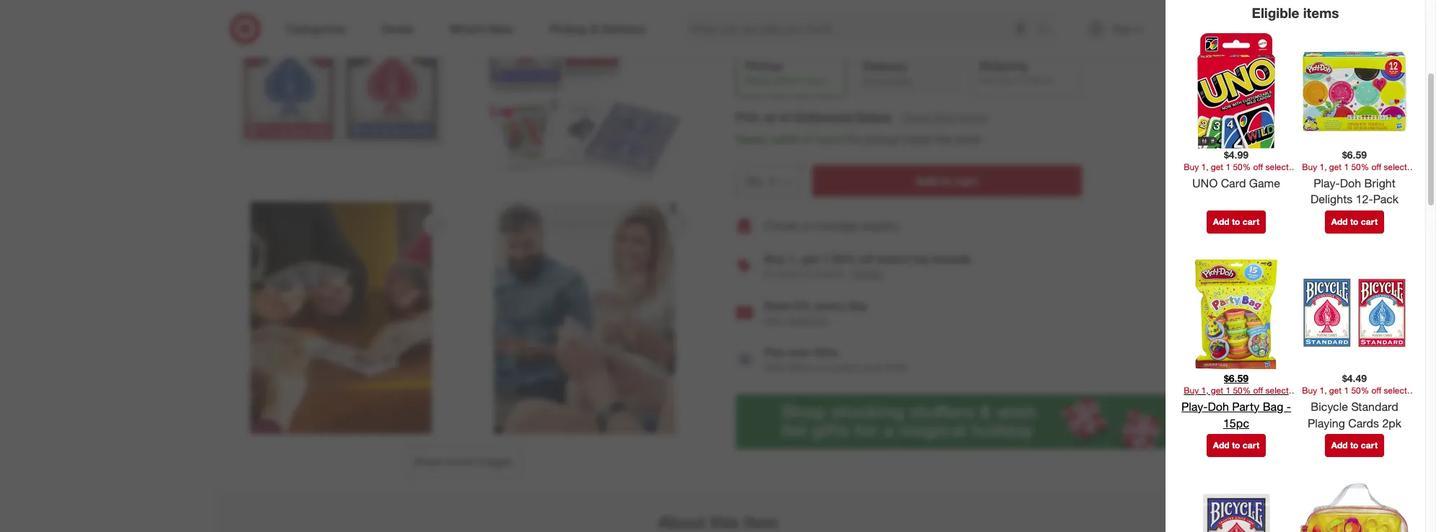 Task type: vqa. For each thing, say whether or not it's contained in the screenshot.


Task type: locate. For each thing, give the bounding box(es) containing it.
play- for play-doh bright delights 12-pack
[[1314, 176, 1340, 190]]

1 vertical spatial doh
[[1208, 399, 1229, 414]]

add for bicycle standard playing cards 2pk
[[1331, 440, 1348, 451]]

or right create
[[802, 219, 812, 233]]

cart for uno card game
[[1243, 217, 1259, 227]]

play-doh starter set image
[[1297, 481, 1412, 532]]

doh for party
[[1208, 399, 1229, 414]]

ready down pickup
[[745, 76, 769, 86]]

day
[[848, 299, 867, 313]]

fri,
[[1015, 76, 1026, 86]]

ready
[[745, 76, 769, 86], [735, 133, 768, 147]]

2 up pick up at hollywood galaxy
[[797, 76, 802, 86]]

hours up pick up at hollywood galaxy
[[804, 76, 826, 86]]

play- for play-doh party bag - 15pc
[[1181, 399, 1208, 414]]

play-
[[1314, 176, 1340, 190], [1181, 399, 1208, 414]]

play- inside play-doh party bag - 15pc
[[1181, 399, 1208, 414]]

1 with from the top
[[764, 315, 784, 328]]

hours down the hollywood
[[815, 133, 844, 147]]

registry
[[860, 219, 899, 233]]

redcard
[[787, 315, 827, 328]]

bicycle
[[1311, 399, 1348, 414]]

add to cart right in
[[1213, 217, 1259, 227]]

add to cart down cards
[[1331, 440, 1378, 451]]

cards
[[1348, 416, 1379, 430]]

create
[[764, 219, 799, 233]]

add to cart button for uno card game
[[1207, 211, 1266, 234]]

cart for bicycle standard playing cards 2pk
[[1361, 440, 1378, 451]]

play- up delights
[[1314, 176, 1340, 190]]

$6.59 up party
[[1224, 372, 1249, 385]]

0 vertical spatial with
[[764, 315, 784, 328]]

at
[[779, 110, 790, 125]]

pack
[[1373, 192, 1399, 207]]

add to cart for play-doh party bag - 15pc
[[1213, 440, 1259, 451]]

0 horizontal spatial over
[[787, 345, 811, 359]]

1 vertical spatial with
[[764, 362, 784, 374]]

cart down 15pc
[[1243, 440, 1259, 451]]

party
[[1232, 399, 1259, 414]]

galaxy
[[854, 110, 892, 125]]

doh up 15pc
[[1208, 399, 1229, 414]]

0 horizontal spatial doh
[[1208, 399, 1229, 414]]

to for uno card game
[[1232, 217, 1240, 227]]

delights
[[1310, 192, 1353, 207]]

2 or from the top
[[802, 268, 811, 280]]

hollywood
[[793, 110, 851, 125]]

5%
[[794, 299, 811, 313]]

doh for bright
[[1340, 176, 1361, 190]]

1 horizontal spatial 2
[[805, 133, 811, 147]]

uno
[[1192, 176, 1218, 190]]

ready within 2 hours for pickup inside the store
[[735, 133, 981, 147]]

1 vertical spatial within
[[771, 133, 802, 147]]

play- up sponsored
[[1181, 399, 1208, 414]]

cart
[[955, 174, 978, 189], [1243, 217, 1259, 227], [1361, 217, 1378, 227], [1243, 440, 1259, 451], [1361, 440, 1378, 451]]

orders
[[831, 362, 860, 374]]

0 vertical spatial or
[[802, 219, 812, 233]]

$6.59 for bright
[[1342, 149, 1367, 161]]

within
[[772, 76, 795, 86], [771, 133, 802, 147]]

0 vertical spatial 2
[[797, 76, 802, 86]]

within down at
[[771, 133, 802, 147]]

pick up at hollywood galaxy
[[735, 110, 892, 125]]

eligible
[[1252, 5, 1299, 21]]

1
[[822, 252, 828, 267]]

online
[[814, 268, 843, 280]]

2 down pick up at hollywood galaxy
[[805, 133, 811, 147]]

add for uno card game
[[1213, 217, 1229, 227]]

add to cart button
[[812, 166, 1082, 197], [1207, 211, 1266, 234], [1325, 211, 1384, 234], [1207, 435, 1266, 458], [1325, 435, 1384, 458]]

with
[[764, 315, 784, 328], [764, 362, 784, 374]]

to right in
[[1232, 217, 1240, 227]]

add to cart down 15pc
[[1213, 440, 1259, 451]]

with down pay
[[764, 362, 784, 374]]

1 vertical spatial ready
[[735, 133, 768, 147]]

check other stores button
[[900, 110, 988, 126]]

12-
[[1356, 192, 1373, 207]]

$4.49
[[1342, 372, 1367, 385]]

uno card game image
[[1179, 33, 1294, 149]]

in
[[1198, 220, 1205, 231]]

0 vertical spatial within
[[772, 76, 795, 86]]

add for play-doh bright delights 12-pack
[[1331, 217, 1348, 227]]

add to cart button right in
[[1207, 211, 1266, 234]]

2
[[797, 76, 802, 86], [805, 133, 811, 147]]

to for bicycle standard playing cards 2pk
[[1350, 440, 1358, 451]]

store down stores
[[955, 133, 981, 147]]

to for play-doh bright delights 12-pack
[[1350, 217, 1358, 227]]

doh inside play-doh bright delights 12-pack
[[1340, 176, 1361, 190]]

0 vertical spatial hours
[[804, 76, 826, 86]]

0 vertical spatial play-
[[1314, 176, 1340, 190]]

$6.59 up play-doh bright delights 12-pack on the right top of page
[[1342, 149, 1367, 161]]

add to cart down 12-
[[1331, 217, 1378, 227]]

1 horizontal spatial $6.59
[[1342, 149, 1367, 161]]

ready down pick
[[735, 133, 768, 147]]

0 horizontal spatial play-
[[1181, 399, 1208, 414]]

more
[[445, 454, 472, 469]]

to down 15pc
[[1232, 440, 1240, 451]]

to
[[941, 174, 952, 189], [1232, 217, 1240, 227], [1350, 217, 1358, 227], [1232, 440, 1240, 451], [1350, 440, 1358, 451]]

within inside pickup ready within 2 hours
[[772, 76, 795, 86]]

add to cart button down cards
[[1325, 435, 1384, 458]]

hollywood galaxy button
[[793, 110, 892, 126]]

doh up 12-
[[1340, 176, 1361, 190]]

pick
[[735, 110, 759, 125]]

or down get
[[802, 268, 811, 280]]

it
[[996, 76, 1000, 86]]

2 with from the top
[[764, 362, 784, 374]]

select
[[876, 252, 909, 267]]

store down 1,
[[776, 268, 799, 280]]

with inside pay over time with affirm on orders over $100
[[764, 362, 784, 374]]

1 vertical spatial 2
[[805, 133, 811, 147]]

within down pickup
[[772, 76, 795, 86]]

0 horizontal spatial 2
[[797, 76, 802, 86]]

affirm
[[787, 362, 814, 374]]

bicycle standard playing cards 2pk image
[[1297, 257, 1412, 372]]

to down 12-
[[1350, 217, 1358, 227]]

0 vertical spatial over
[[787, 345, 811, 359]]

1,
[[788, 252, 798, 267]]

0 vertical spatial store
[[955, 133, 981, 147]]

add down playing
[[1331, 440, 1348, 451]]

add to cart button down 15pc
[[1207, 435, 1266, 458]]

1 vertical spatial store
[[776, 268, 799, 280]]

1 horizontal spatial doh
[[1340, 176, 1361, 190]]

play-doh bright delights 12-pack
[[1310, 176, 1399, 207]]

pickup
[[864, 133, 898, 147]]

add to cart for uno card game
[[1213, 217, 1259, 227]]

over
[[787, 345, 811, 359], [863, 362, 882, 374]]

details
[[852, 268, 883, 280]]

over up affirm
[[787, 345, 811, 359]]

add to cart for play-doh bright delights 12-pack
[[1331, 217, 1378, 227]]

$6.59
[[1342, 149, 1367, 161], [1224, 372, 1249, 385]]

0 vertical spatial $6.59
[[1342, 149, 1367, 161]]

sign in button
[[1169, 215, 1211, 238]]

bicycle standard playing cards 2pk, 5 of 6 image
[[468, 202, 701, 434]]

over left $100
[[863, 362, 882, 374]]

add to cart
[[916, 174, 978, 189], [1213, 217, 1259, 227], [1331, 217, 1378, 227], [1213, 440, 1259, 451], [1331, 440, 1378, 451]]

playing
[[1308, 416, 1345, 430]]

to down the the
[[941, 174, 952, 189]]

add down delights
[[1331, 217, 1348, 227]]

play- inside play-doh bright delights 12-pack
[[1314, 176, 1340, 190]]

0 vertical spatial ready
[[745, 76, 769, 86]]

cart down cards
[[1361, 440, 1378, 451]]

0 vertical spatial doh
[[1340, 176, 1361, 190]]

add right in
[[1213, 217, 1229, 227]]

bag
[[1263, 399, 1283, 414]]

add to cart button down 12-
[[1325, 211, 1384, 234]]

items
[[1303, 5, 1339, 21]]

item
[[743, 512, 778, 532]]

1 horizontal spatial play-
[[1314, 176, 1340, 190]]

with inside the save 5% every day with redcard
[[764, 315, 784, 328]]

store inside buy 1, get 1 50% off select toy brands in-store or online ∙ details
[[776, 268, 799, 280]]

check
[[901, 112, 930, 124]]

0 horizontal spatial store
[[776, 268, 799, 280]]

0 horizontal spatial $6.59
[[1224, 372, 1249, 385]]

add
[[916, 174, 938, 189], [1213, 217, 1229, 227], [1331, 217, 1348, 227], [1213, 440, 1229, 451], [1331, 440, 1348, 451]]

to down cards
[[1350, 440, 1358, 451]]

doh inside play-doh party bag - 15pc
[[1208, 399, 1229, 414]]

1 vertical spatial or
[[802, 268, 811, 280]]

1 vertical spatial over
[[863, 362, 882, 374]]

cart down game
[[1243, 217, 1259, 227]]

hours
[[804, 76, 826, 86], [815, 133, 844, 147]]

delivery
[[863, 60, 907, 74]]

store
[[955, 133, 981, 147], [776, 268, 799, 280]]

cart down 12-
[[1361, 217, 1378, 227]]

sign
[[1178, 220, 1196, 231]]

$100
[[885, 362, 907, 374]]

doh
[[1340, 176, 1361, 190], [1208, 399, 1229, 414]]

add to cart button for play-doh bright delights 12-pack
[[1325, 211, 1384, 234]]

with down save
[[764, 315, 784, 328]]

add down 15pc
[[1213, 440, 1229, 451]]

standard
[[1351, 399, 1398, 414]]

1 vertical spatial $6.59
[[1224, 372, 1249, 385]]

1 vertical spatial play-
[[1181, 399, 1208, 414]]



Task type: describe. For each thing, give the bounding box(es) containing it.
on
[[816, 362, 828, 374]]

pay over time with affirm on orders over $100
[[764, 345, 907, 374]]

pickup
[[745, 59, 782, 73]]

show more images button
[[404, 446, 522, 477]]

shipping get it by fri, dec 8
[[979, 59, 1051, 86]]

off
[[859, 252, 873, 267]]

check other stores
[[901, 112, 987, 124]]

in-
[[764, 268, 776, 280]]

other
[[933, 112, 957, 124]]

cart down stores
[[955, 174, 978, 189]]

about
[[658, 512, 705, 532]]

shipping
[[979, 59, 1028, 73]]

play-doh party bag - 15pc image
[[1179, 257, 1294, 372]]

pay
[[764, 345, 784, 359]]

image gallery element
[[225, 0, 701, 477]]

stores
[[959, 112, 987, 124]]

15pc
[[1223, 416, 1249, 430]]

1 vertical spatial hours
[[815, 133, 844, 147]]

1 horizontal spatial store
[[955, 133, 981, 147]]

or inside buy 1, get 1 50% off select toy brands in-store or online ∙ details
[[802, 268, 811, 280]]

every
[[815, 299, 844, 313]]

bicycle standard playing cards 2pk, 4 of 6 image
[[225, 202, 457, 434]]

uno card game
[[1192, 176, 1280, 190]]

$4.99
[[1224, 149, 1249, 161]]

by
[[1003, 76, 1012, 86]]

add to cart for bicycle standard playing cards 2pk
[[1331, 440, 1378, 451]]

add to cart button down the the
[[812, 166, 1082, 197]]

time
[[814, 345, 838, 359]]

pickup ready within 2 hours
[[745, 59, 826, 86]]

add to cart down the the
[[916, 174, 978, 189]]

advertisement region
[[735, 395, 1211, 450]]

1 horizontal spatial over
[[863, 362, 882, 374]]

add for play-doh party bag - 15pc
[[1213, 440, 1229, 451]]

add down inside on the top right
[[916, 174, 938, 189]]

save 5% every day with redcard
[[764, 299, 867, 328]]

bicycle standard playing cards 2pk, 2 of 6 image
[[225, 0, 457, 190]]

to for play-doh party bag - 15pc
[[1232, 440, 1240, 451]]

show more images
[[413, 454, 512, 469]]

What can we help you find? suggestions appear below search field
[[681, 13, 1040, 45]]

dec
[[1029, 76, 1044, 86]]

about this item
[[658, 512, 778, 532]]

cart for play-doh bright delights 12-pack
[[1361, 217, 1378, 227]]

brands
[[933, 252, 971, 267]]

buy
[[764, 252, 785, 267]]

buy 1, get 1 50% off select toy brands in-store or online ∙ details
[[764, 252, 971, 280]]

game
[[1249, 176, 1280, 190]]

hours inside pickup ready within 2 hours
[[804, 76, 826, 86]]

for
[[847, 133, 861, 147]]

the
[[935, 133, 952, 147]]

bicycle standard playing cards image
[[1179, 481, 1294, 532]]

search
[[1030, 23, 1065, 37]]

delivery not available
[[863, 60, 913, 87]]

details button
[[851, 267, 883, 283]]

sponsored
[[1169, 451, 1211, 462]]

play-doh bright delights 12-pack image
[[1297, 33, 1412, 149]]

eligible items dialog
[[1166, 0, 1436, 532]]

1 or from the top
[[802, 219, 812, 233]]

not
[[863, 76, 877, 87]]

cart for play-doh party bag - 15pc
[[1243, 440, 1259, 451]]

ready inside pickup ready within 2 hours
[[745, 76, 769, 86]]

8
[[1047, 76, 1051, 86]]

buy 1, get 1 50% off select toy brands link
[[764, 252, 971, 267]]

-
[[1287, 399, 1291, 414]]

up
[[762, 110, 776, 125]]

play-doh party bag - 15pc
[[1181, 399, 1291, 430]]

get
[[979, 76, 993, 86]]

manage
[[816, 219, 857, 233]]

save
[[764, 299, 791, 313]]

this
[[710, 512, 739, 532]]

create or manage registry
[[764, 219, 899, 233]]

2pk
[[1382, 416, 1401, 430]]

show
[[413, 454, 442, 469]]

bicycle standard playing cards 2pk
[[1308, 399, 1401, 430]]

bright
[[1364, 176, 1395, 190]]

add to cart button for bicycle standard playing cards 2pk
[[1325, 435, 1384, 458]]

card
[[1221, 176, 1246, 190]]

toy
[[913, 252, 930, 267]]

sign in
[[1178, 220, 1205, 231]]

∙
[[846, 268, 848, 280]]

get
[[801, 252, 819, 267]]

$6.59 for party
[[1224, 372, 1249, 385]]

2 inside pickup ready within 2 hours
[[797, 76, 802, 86]]

eligible items
[[1252, 5, 1339, 21]]

images
[[475, 454, 512, 469]]

add to cart button for play-doh party bag - 15pc
[[1207, 435, 1266, 458]]

available
[[879, 76, 913, 87]]

inside
[[902, 133, 932, 147]]

bicycle standard playing cards 2pk, 3 of 6 image
[[468, 0, 701, 190]]



